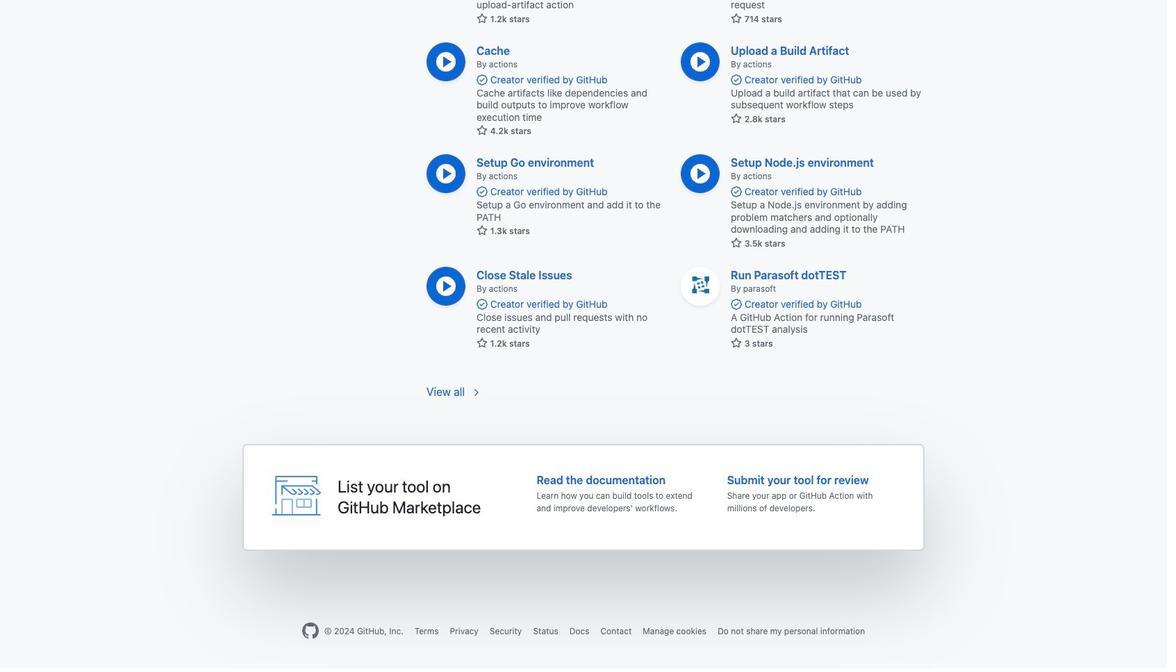 Task type: vqa. For each thing, say whether or not it's contained in the screenshot.
1st dot fill Icon from the top
no



Task type: locate. For each thing, give the bounding box(es) containing it.
verified image
[[477, 74, 488, 85], [731, 74, 742, 85], [477, 186, 488, 197], [731, 186, 742, 197], [477, 298, 488, 310], [731, 298, 742, 310]]

homepage image
[[302, 622, 319, 639]]

star image
[[477, 13, 488, 24], [731, 13, 742, 24], [731, 113, 742, 124], [731, 237, 742, 248]]

view all actions listings image
[[471, 387, 482, 398]]

star image
[[477, 125, 488, 136], [477, 225, 488, 236], [477, 337, 488, 348], [731, 337, 742, 348]]



